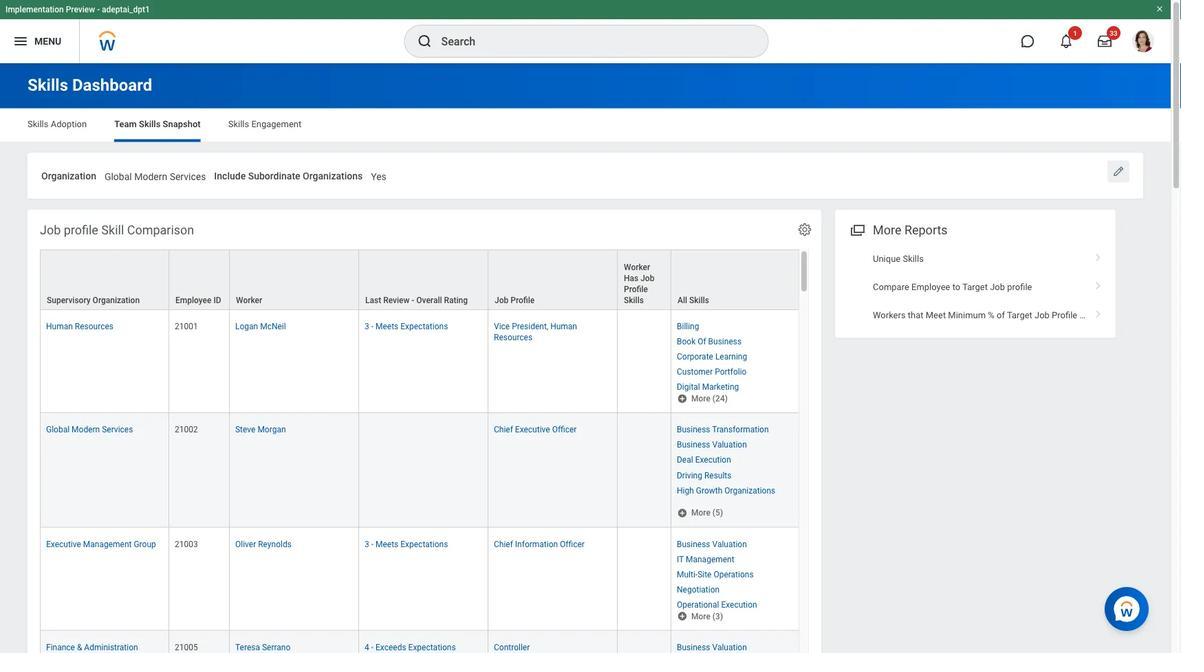 Task type: vqa. For each thing, say whether or not it's contained in the screenshot.
(24)
yes



Task type: describe. For each thing, give the bounding box(es) containing it.
that
[[908, 310, 924, 321]]

items selected list for (5)
[[677, 422, 795, 507]]

global modern services for global modern services text box
[[105, 171, 206, 182]]

skills inside worker has job profile skills
[[624, 295, 644, 305]]

worker button
[[230, 250, 358, 309]]

3 for logan mcneil
[[365, 321, 369, 331]]

profile inside column header
[[511, 295, 535, 305]]

more for more (24)
[[691, 394, 711, 403]]

unique skills link
[[835, 244, 1116, 273]]

digital marketing
[[677, 382, 739, 392]]

organizations for include subordinate organizations
[[303, 170, 363, 182]]

21005
[[175, 643, 198, 652]]

officer for chief executive officer
[[552, 425, 577, 434]]

president,
[[512, 321, 548, 331]]

2 business valuation link from the top
[[677, 537, 747, 549]]

steve morgan link
[[235, 422, 286, 434]]

operational
[[677, 600, 719, 610]]

compare
[[873, 282, 909, 292]]

learning
[[715, 352, 747, 361]]

0 vertical spatial profile
[[64, 223, 98, 238]]

to
[[953, 282, 960, 292]]

management for it
[[686, 554, 734, 564]]

notifications large image
[[1059, 34, 1073, 48]]

of
[[997, 310, 1005, 321]]

corporate learning link
[[677, 349, 747, 361]]

organizations for high growth organizations
[[725, 486, 775, 495]]

vice
[[494, 321, 510, 331]]

job up "of"
[[990, 282, 1005, 292]]

1 vertical spatial executive
[[46, 539, 81, 549]]

Search Workday  search field
[[441, 26, 740, 56]]

operational execution
[[677, 600, 757, 610]]

3 - meets expectations for chief information officer
[[365, 539, 448, 549]]

chief information officer link
[[494, 537, 585, 549]]

customer
[[677, 367, 713, 377]]

tab list inside skills dashboard main content
[[14, 109, 1157, 142]]

multi-site operations link
[[677, 567, 754, 579]]

job profile button
[[488, 250, 617, 309]]

adeptai_dpt1
[[102, 5, 150, 14]]

row containing human resources
[[40, 310, 1059, 413]]

business for first business valuation link from the bottom
[[677, 643, 710, 652]]

growth
[[696, 486, 723, 495]]

- inside last review - overall rating popup button
[[412, 295, 414, 305]]

unique
[[873, 253, 901, 264]]

officer for chief information officer
[[560, 539, 585, 549]]

all skills
[[678, 295, 709, 305]]

more for more reports
[[873, 223, 901, 238]]

0 vertical spatial organization
[[41, 170, 96, 182]]

worker for worker has job profile skills
[[624, 262, 650, 272]]

high growth organizations
[[677, 486, 775, 495]]

edit image
[[1112, 165, 1125, 179]]

deal execution
[[677, 455, 731, 465]]

deal
[[677, 455, 693, 465]]

organization inside popup button
[[93, 295, 140, 305]]

menu banner
[[0, 0, 1171, 63]]

transformation
[[712, 425, 769, 434]]

logan
[[235, 321, 258, 331]]

deal execution link
[[677, 452, 731, 465]]

worker has job profile skills button
[[618, 250, 671, 309]]

portfolio
[[715, 367, 747, 377]]

dashboard
[[72, 75, 152, 95]]

oliver reynolds link
[[235, 537, 292, 549]]

corporate learning
[[677, 352, 747, 361]]

finance & administration link
[[46, 640, 138, 652]]

more for more (5)
[[691, 508, 711, 518]]

3 - meets expectations link for vice
[[365, 319, 448, 331]]

worker column header
[[230, 249, 359, 310]]

implementation preview -   adeptai_dpt1
[[6, 5, 150, 14]]

3 - meets expectations for vice president, human resources
[[365, 321, 448, 331]]

supervisory organization column header
[[40, 249, 169, 310]]

skills right unique
[[903, 253, 924, 264]]

1 human from the left
[[46, 321, 73, 331]]

oliver reynolds
[[235, 539, 292, 549]]

workers
[[873, 310, 906, 321]]

preview
[[66, 5, 95, 14]]

4 - exceeds expectations link
[[365, 640, 456, 652]]

driving
[[677, 470, 702, 480]]

expectations for chief
[[401, 539, 448, 549]]

all
[[678, 295, 687, 305]]

skills engagement
[[228, 119, 301, 129]]

team skills snapshot
[[114, 119, 201, 129]]

morgan
[[258, 425, 286, 434]]

billing link
[[677, 319, 699, 331]]

teresa
[[235, 643, 260, 652]]

row containing finance & administration
[[40, 631, 1059, 654]]

finance
[[46, 643, 75, 652]]

human resources
[[46, 321, 113, 331]]

include subordinate organizations element
[[371, 162, 386, 187]]

1 business valuation link from the top
[[677, 437, 747, 450]]

meets for oliver reynolds
[[376, 539, 399, 549]]

skill
[[101, 223, 124, 238]]

valuation for 3rd business valuation link from the bottom
[[712, 440, 747, 450]]

profile inside worker has job profile skills
[[624, 284, 648, 294]]

skills right team
[[139, 119, 161, 129]]

0 vertical spatial employee
[[912, 282, 950, 292]]

more (3) button
[[677, 610, 724, 622]]

cell for executive
[[618, 413, 671, 528]]

vice president, human resources
[[494, 321, 577, 342]]

oliver
[[235, 539, 256, 549]]

- for teresa serrano
[[371, 643, 374, 652]]

(3)
[[713, 612, 723, 621]]

Global Modern Services text field
[[105, 163, 206, 187]]

job right "of"
[[1035, 310, 1050, 321]]

group
[[134, 539, 156, 549]]

business transformation link
[[677, 422, 769, 434]]

row containing executive management group
[[40, 528, 1059, 631]]

employee id column header
[[169, 249, 230, 310]]

operational execution link
[[677, 597, 757, 610]]

21003
[[175, 539, 198, 549]]

customer portfolio
[[677, 367, 747, 377]]

logan mcneil link
[[235, 319, 286, 331]]

information
[[515, 539, 558, 549]]

compare employee to target job profile link
[[835, 273, 1116, 301]]

- for logan mcneil
[[371, 321, 374, 331]]

menu button
[[0, 19, 79, 63]]

chevron right image
[[1090, 277, 1108, 291]]

it management link
[[677, 552, 734, 564]]

book of business link
[[677, 334, 742, 346]]

0 horizontal spatial target
[[962, 282, 988, 292]]

row containing global modern services
[[40, 413, 1059, 528]]

skills down chevron right image
[[1080, 310, 1101, 321]]

human resources link
[[46, 319, 113, 331]]

business valuation for 3rd business valuation link from the bottom
[[677, 440, 747, 450]]

business for 2nd business valuation link from the bottom
[[677, 539, 710, 549]]

negotiation link
[[677, 582, 720, 594]]

valuation for 2nd business valuation link from the bottom
[[712, 539, 747, 549]]

skills adoption
[[28, 119, 87, 129]]

logan mcneil
[[235, 321, 286, 331]]



Task type: locate. For each thing, give the bounding box(es) containing it.
reports
[[905, 223, 948, 238]]

0 vertical spatial organizations
[[303, 170, 363, 182]]

business valuation for 2nd business valuation link from the bottom
[[677, 539, 747, 549]]

3
[[365, 321, 369, 331], [365, 539, 369, 549]]

0 vertical spatial expectations
[[401, 321, 448, 331]]

resources
[[75, 321, 113, 331], [494, 333, 533, 342]]

human right president, at the left of page
[[550, 321, 577, 331]]

skills up skills adoption
[[28, 75, 68, 95]]

chevron right image down chevron right image
[[1090, 306, 1108, 319]]

vice president, human resources link
[[494, 319, 577, 342]]

1 business valuation from the top
[[677, 440, 747, 450]]

0 vertical spatial execution
[[695, 455, 731, 465]]

supervisory organization button
[[41, 250, 169, 309]]

0 vertical spatial worker
[[624, 262, 650, 272]]

business valuation link down more (3)
[[677, 640, 747, 652]]

high growth organizations link
[[677, 483, 775, 495]]

items selected list containing business transformation
[[677, 422, 795, 507]]

worker up has
[[624, 262, 650, 272]]

1 horizontal spatial services
[[170, 171, 206, 182]]

all skills button
[[671, 250, 800, 309]]

0 vertical spatial 3
[[365, 321, 369, 331]]

0 vertical spatial executive
[[515, 425, 550, 434]]

valuation up 'it management' link
[[712, 539, 747, 549]]

1 vertical spatial management
[[686, 554, 734, 564]]

cell
[[618, 310, 671, 413], [359, 413, 488, 528], [618, 413, 671, 528], [618, 528, 671, 631], [618, 631, 671, 654]]

chevron right image
[[1090, 249, 1108, 262], [1090, 306, 1108, 319]]

controller
[[494, 643, 530, 652]]

administration
[[84, 643, 138, 652]]

management left "group"
[[83, 539, 132, 549]]

1 meets from the top
[[376, 321, 399, 331]]

1 row from the top
[[40, 249, 1059, 310]]

1 vertical spatial 3
[[365, 539, 369, 549]]

1 horizontal spatial worker
[[624, 262, 650, 272]]

digital marketing link
[[677, 379, 739, 392]]

1 vertical spatial services
[[102, 425, 133, 434]]

0 horizontal spatial resources
[[75, 321, 113, 331]]

1 vertical spatial officer
[[560, 539, 585, 549]]

3 row from the top
[[40, 413, 1059, 528]]

chevron right image for workers that meet minimum % of target job profile skills
[[1090, 306, 1108, 319]]

Yes text field
[[371, 163, 386, 187]]

chief inside chief information officer link
[[494, 539, 513, 549]]

teresa serrano
[[235, 643, 291, 652]]

33
[[1110, 29, 1118, 37]]

1 vertical spatial items selected list
[[677, 422, 795, 507]]

billing
[[677, 321, 699, 331]]

3 - meets expectations link for chief
[[365, 537, 448, 549]]

1 vertical spatial valuation
[[712, 539, 747, 549]]

0 horizontal spatial global
[[46, 425, 70, 434]]

business for business transformation link
[[677, 425, 710, 434]]

more down operational
[[691, 612, 711, 621]]

0 horizontal spatial employee
[[175, 295, 211, 305]]

workers that meet minimum % of target job profile skills link
[[835, 301, 1116, 330]]

justify image
[[12, 33, 29, 50]]

1 horizontal spatial global
[[105, 171, 132, 182]]

global modern services inside job profile skill comparison element
[[46, 425, 133, 434]]

skills left adoption
[[28, 119, 48, 129]]

0 vertical spatial management
[[83, 539, 132, 549]]

multi-
[[677, 570, 698, 579]]

valuation for first business valuation link from the bottom
[[712, 643, 747, 652]]

business transformation
[[677, 425, 769, 434]]

global
[[105, 171, 132, 182], [46, 425, 70, 434]]

3 valuation from the top
[[712, 643, 747, 652]]

business valuation up 'it management' link
[[677, 539, 747, 549]]

organization down adoption
[[41, 170, 96, 182]]

customer portfolio link
[[677, 364, 747, 377]]

2 vertical spatial business valuation
[[677, 643, 747, 652]]

business valuation
[[677, 440, 747, 450], [677, 539, 747, 549], [677, 643, 747, 652]]

&
[[77, 643, 82, 652]]

employee id button
[[169, 250, 229, 309]]

valuation
[[712, 440, 747, 450], [712, 539, 747, 549], [712, 643, 747, 652]]

services for global modern services link
[[102, 425, 133, 434]]

4
[[365, 643, 369, 652]]

job inside column header
[[495, 295, 509, 305]]

- for oliver reynolds
[[371, 539, 374, 549]]

0 horizontal spatial executive
[[46, 539, 81, 549]]

0 horizontal spatial modern
[[72, 425, 100, 434]]

skills inside popup button
[[689, 295, 709, 305]]

chevron right image for unique skills
[[1090, 249, 1108, 262]]

chief for chief executive officer
[[494, 425, 513, 434]]

0 vertical spatial global modern services
[[105, 171, 206, 182]]

workers that meet minimum % of target job profile skills
[[873, 310, 1101, 321]]

0 vertical spatial 3 - meets expectations
[[365, 321, 448, 331]]

skills dashboard main content
[[0, 63, 1171, 654]]

2 valuation from the top
[[712, 539, 747, 549]]

management for executive
[[83, 539, 132, 549]]

1 vertical spatial global
[[46, 425, 70, 434]]

rating
[[444, 295, 468, 305]]

chief inside chief executive officer link
[[494, 425, 513, 434]]

execution up results
[[695, 455, 731, 465]]

profile down has
[[624, 284, 648, 294]]

more for more (3)
[[691, 612, 711, 621]]

2 human from the left
[[550, 321, 577, 331]]

job left skill at the left top of the page
[[40, 223, 61, 238]]

worker has job profile skills column header
[[618, 249, 671, 310]]

review
[[383, 295, 410, 305]]

list containing unique skills
[[835, 244, 1116, 330]]

close environment banner image
[[1156, 5, 1164, 13]]

global modern services link
[[46, 422, 133, 434]]

site
[[698, 570, 712, 579]]

employee id
[[175, 295, 221, 305]]

row
[[40, 249, 1059, 310], [40, 310, 1059, 413], [40, 413, 1059, 528], [40, 528, 1059, 631], [40, 631, 1059, 654]]

human down supervisory
[[46, 321, 73, 331]]

1 vertical spatial 3 - meets expectations
[[365, 539, 448, 549]]

organization element
[[105, 162, 206, 187]]

organization up human resources link
[[93, 295, 140, 305]]

21002
[[175, 425, 198, 434]]

33 button
[[1090, 26, 1121, 56]]

tab list
[[14, 109, 1157, 142]]

execution for operational execution
[[721, 600, 757, 610]]

worker has job profile skills
[[624, 262, 655, 305]]

snapshot
[[163, 119, 201, 129]]

profile right "of"
[[1052, 310, 1077, 321]]

supervisory organization
[[47, 295, 140, 305]]

skills down has
[[624, 295, 644, 305]]

management up multi-site operations link
[[686, 554, 734, 564]]

2 3 - meets expectations from the top
[[365, 539, 448, 549]]

executive management group link
[[46, 537, 156, 549]]

chief executive officer link
[[494, 422, 577, 434]]

0 vertical spatial resources
[[75, 321, 113, 331]]

chief for chief information officer
[[494, 539, 513, 549]]

2 horizontal spatial profile
[[1052, 310, 1077, 321]]

all skills column header
[[671, 249, 801, 310]]

0 vertical spatial chevron right image
[[1090, 249, 1108, 262]]

0 vertical spatial global
[[105, 171, 132, 182]]

0 horizontal spatial organizations
[[303, 170, 363, 182]]

1 vertical spatial profile
[[1007, 282, 1032, 292]]

1 horizontal spatial resources
[[494, 333, 533, 342]]

0 vertical spatial profile
[[624, 284, 648, 294]]

1 horizontal spatial management
[[686, 554, 734, 564]]

corporate
[[677, 352, 713, 361]]

profile logan mcneil image
[[1132, 30, 1154, 55]]

2 vertical spatial profile
[[1052, 310, 1077, 321]]

cell for president,
[[618, 310, 671, 413]]

employee inside popup button
[[175, 295, 211, 305]]

1 vertical spatial chevron right image
[[1090, 306, 1108, 319]]

0 horizontal spatial management
[[83, 539, 132, 549]]

business valuation link up 'it management' link
[[677, 537, 747, 549]]

more up unique
[[873, 223, 901, 238]]

2 chief from the top
[[494, 539, 513, 549]]

has
[[624, 273, 639, 283]]

job right has
[[641, 273, 655, 283]]

job up the vice
[[495, 295, 509, 305]]

expectations for vice
[[401, 321, 448, 331]]

1 horizontal spatial profile
[[1007, 282, 1032, 292]]

2 chevron right image from the top
[[1090, 306, 1108, 319]]

profile
[[624, 284, 648, 294], [511, 295, 535, 305], [1052, 310, 1077, 321]]

last
[[365, 295, 381, 305]]

items selected list containing business valuation
[[677, 537, 779, 610]]

1 vertical spatial resources
[[494, 333, 533, 342]]

target right "of"
[[1007, 310, 1032, 321]]

1 3 from the top
[[365, 321, 369, 331]]

last review - overall rating button
[[359, 250, 488, 309]]

business valuation link up the deal execution link
[[677, 437, 747, 450]]

1 horizontal spatial human
[[550, 321, 577, 331]]

skills right all
[[689, 295, 709, 305]]

job profile column header
[[488, 249, 618, 310]]

resources down supervisory organization
[[75, 321, 113, 331]]

worker inside worker has job profile skills
[[624, 262, 650, 272]]

0 vertical spatial business valuation link
[[677, 437, 747, 450]]

2 meets from the top
[[376, 539, 399, 549]]

worker for worker
[[236, 295, 262, 305]]

business for 3rd business valuation link from the bottom
[[677, 440, 710, 450]]

1 valuation from the top
[[712, 440, 747, 450]]

job profile
[[495, 295, 535, 305]]

high
[[677, 486, 694, 495]]

profile
[[64, 223, 98, 238], [1007, 282, 1032, 292]]

items selected list
[[677, 319, 769, 393], [677, 422, 795, 507], [677, 537, 779, 610]]

global inside global modern services link
[[46, 425, 70, 434]]

1 chevron right image from the top
[[1090, 249, 1108, 262]]

1 3 - meets expectations link from the top
[[365, 319, 448, 331]]

book
[[677, 337, 696, 346]]

2 vertical spatial business valuation link
[[677, 640, 747, 652]]

more left '(5)'
[[691, 508, 711, 518]]

1 vertical spatial expectations
[[401, 539, 448, 549]]

human inside vice president, human resources
[[550, 321, 577, 331]]

modern
[[134, 171, 167, 182], [72, 425, 100, 434]]

compare employee to target job profile
[[873, 282, 1032, 292]]

- inside menu banner
[[97, 5, 100, 14]]

1 3 - meets expectations from the top
[[365, 321, 448, 331]]

2 business valuation from the top
[[677, 539, 747, 549]]

4 row from the top
[[40, 528, 1059, 631]]

teresa serrano link
[[235, 640, 291, 652]]

1 vertical spatial profile
[[511, 295, 535, 305]]

results
[[704, 470, 732, 480]]

0 vertical spatial meets
[[376, 321, 399, 331]]

1 vertical spatial global modern services
[[46, 425, 133, 434]]

0 vertical spatial modern
[[134, 171, 167, 182]]

valuation down (3) in the bottom of the page
[[712, 643, 747, 652]]

3 business valuation from the top
[[677, 643, 747, 652]]

1 vertical spatial 3 - meets expectations link
[[365, 537, 448, 549]]

3 business valuation link from the top
[[677, 640, 747, 652]]

global for global modern services link
[[46, 425, 70, 434]]

resources down the vice
[[494, 333, 533, 342]]

management
[[83, 539, 132, 549], [686, 554, 734, 564]]

0 vertical spatial officer
[[552, 425, 577, 434]]

multi-site operations
[[677, 570, 754, 579]]

business valuation down more (3)
[[677, 643, 747, 652]]

more inside more (3) dropdown button
[[691, 612, 711, 621]]

1 horizontal spatial executive
[[515, 425, 550, 434]]

0 vertical spatial items selected list
[[677, 319, 769, 393]]

driving results
[[677, 470, 732, 480]]

organizations inside row
[[725, 486, 775, 495]]

1 vertical spatial chief
[[494, 539, 513, 549]]

meets for logan mcneil
[[376, 321, 399, 331]]

resources inside vice president, human resources
[[494, 333, 533, 342]]

0 horizontal spatial worker
[[236, 295, 262, 305]]

1 vertical spatial worker
[[236, 295, 262, 305]]

0 horizontal spatial profile
[[64, 223, 98, 238]]

1 horizontal spatial target
[[1007, 310, 1032, 321]]

1 horizontal spatial modern
[[134, 171, 167, 182]]

1 vertical spatial modern
[[72, 425, 100, 434]]

row containing worker has job profile skills
[[40, 249, 1059, 310]]

1 vertical spatial business valuation
[[677, 539, 747, 549]]

modern inside global modern services text box
[[134, 171, 167, 182]]

items selected list containing billing
[[677, 319, 769, 393]]

profile up president, at the left of page
[[511, 295, 535, 305]]

2 3 from the top
[[365, 539, 369, 549]]

0 horizontal spatial human
[[46, 321, 73, 331]]

management inside items selected list
[[686, 554, 734, 564]]

more down the digital marketing
[[691, 394, 711, 403]]

2 vertical spatial expectations
[[408, 643, 456, 652]]

include
[[214, 170, 246, 182]]

driving results link
[[677, 468, 732, 480]]

services inside row
[[102, 425, 133, 434]]

1 vertical spatial business valuation link
[[677, 537, 747, 549]]

1 vertical spatial organizations
[[725, 486, 775, 495]]

digital
[[677, 382, 700, 392]]

1 vertical spatial execution
[[721, 600, 757, 610]]

inbox large image
[[1098, 34, 1112, 48]]

target right to
[[962, 282, 988, 292]]

1 horizontal spatial employee
[[912, 282, 950, 292]]

services for global modern services text box
[[170, 171, 206, 182]]

include subordinate organizations
[[214, 170, 363, 182]]

minimum
[[948, 310, 986, 321]]

book of business
[[677, 337, 742, 346]]

operations
[[714, 570, 754, 579]]

modern for global modern services text box
[[134, 171, 167, 182]]

0 horizontal spatial profile
[[511, 295, 535, 305]]

1 vertical spatial organization
[[93, 295, 140, 305]]

more (24)
[[691, 394, 728, 403]]

items selected list for (24)
[[677, 319, 769, 393]]

0 horizontal spatial services
[[102, 425, 133, 434]]

modern for global modern services link
[[72, 425, 100, 434]]

implementation
[[6, 5, 64, 14]]

0 vertical spatial 3 - meets expectations link
[[365, 319, 448, 331]]

valuation down business transformation
[[712, 440, 747, 450]]

menu group image
[[848, 220, 866, 239]]

worker
[[624, 262, 650, 272], [236, 295, 262, 305]]

0 vertical spatial chief
[[494, 425, 513, 434]]

modern inside global modern services link
[[72, 425, 100, 434]]

1 chief from the top
[[494, 425, 513, 434]]

1 items selected list from the top
[[677, 319, 769, 393]]

job inside worker has job profile skills
[[641, 273, 655, 283]]

engagement
[[251, 119, 301, 129]]

1 vertical spatial target
[[1007, 310, 1032, 321]]

0 vertical spatial business valuation
[[677, 440, 747, 450]]

worker inside worker popup button
[[236, 295, 262, 305]]

2 items selected list from the top
[[677, 422, 795, 507]]

worker up logan
[[236, 295, 262, 305]]

-
[[97, 5, 100, 14], [412, 295, 414, 305], [371, 321, 374, 331], [371, 539, 374, 549], [371, 643, 374, 652]]

configure job profile skill comparison image
[[797, 222, 812, 237]]

organizations down results
[[725, 486, 775, 495]]

business valuation for first business valuation link from the bottom
[[677, 643, 747, 652]]

0 vertical spatial target
[[962, 282, 988, 292]]

id
[[214, 295, 221, 305]]

subordinate
[[248, 170, 300, 182]]

list
[[835, 244, 1116, 330]]

execution up (3) in the bottom of the page
[[721, 600, 757, 610]]

2 vertical spatial valuation
[[712, 643, 747, 652]]

items selected list for (3)
[[677, 537, 779, 610]]

cell for information
[[618, 528, 671, 631]]

tab list containing skills adoption
[[14, 109, 1157, 142]]

business valuation up the deal execution link
[[677, 440, 747, 450]]

- inside 4 - exceeds expectations link
[[371, 643, 374, 652]]

organization
[[41, 170, 96, 182], [93, 295, 140, 305]]

organizations left yes
[[303, 170, 363, 182]]

2 3 - meets expectations link from the top
[[365, 537, 448, 549]]

execution for deal execution
[[695, 455, 731, 465]]

3 for oliver reynolds
[[365, 539, 369, 549]]

1 vertical spatial employee
[[175, 295, 211, 305]]

executive
[[515, 425, 550, 434], [46, 539, 81, 549]]

services inside text box
[[170, 171, 206, 182]]

more inside more (5) dropdown button
[[691, 508, 711, 518]]

job profile skill comparison element
[[28, 210, 1059, 654]]

global inside global modern services text box
[[105, 171, 132, 182]]

1 vertical spatial meets
[[376, 539, 399, 549]]

global modern services for global modern services link
[[46, 425, 133, 434]]

profile left skill at the left top of the page
[[64, 223, 98, 238]]

mcneil
[[260, 321, 286, 331]]

last review - overall rating column header
[[359, 249, 488, 310]]

2 vertical spatial items selected list
[[677, 537, 779, 610]]

profile up workers that meet minimum % of target job profile skills
[[1007, 282, 1032, 292]]

0 vertical spatial services
[[170, 171, 206, 182]]

menu
[[34, 36, 61, 47]]

search image
[[417, 33, 433, 50]]

1 horizontal spatial organizations
[[725, 486, 775, 495]]

chevron right image inside "workers that meet minimum % of target job profile skills" link
[[1090, 306, 1108, 319]]

3 items selected list from the top
[[677, 537, 779, 610]]

finance & administration
[[46, 643, 138, 652]]

employee left to
[[912, 282, 950, 292]]

list inside skills dashboard main content
[[835, 244, 1116, 330]]

0 vertical spatial valuation
[[712, 440, 747, 450]]

employee left id
[[175, 295, 211, 305]]

1 horizontal spatial profile
[[624, 284, 648, 294]]

skills left engagement
[[228, 119, 249, 129]]

global for global modern services text box
[[105, 171, 132, 182]]

more inside more (24) dropdown button
[[691, 394, 711, 403]]

of
[[698, 337, 706, 346]]

chevron right image up chevron right image
[[1090, 249, 1108, 262]]

5 row from the top
[[40, 631, 1059, 654]]

chevron right image inside unique skills link
[[1090, 249, 1108, 262]]

more (5)
[[691, 508, 723, 518]]

supervisory
[[47, 295, 91, 305]]

2 row from the top
[[40, 310, 1059, 413]]



